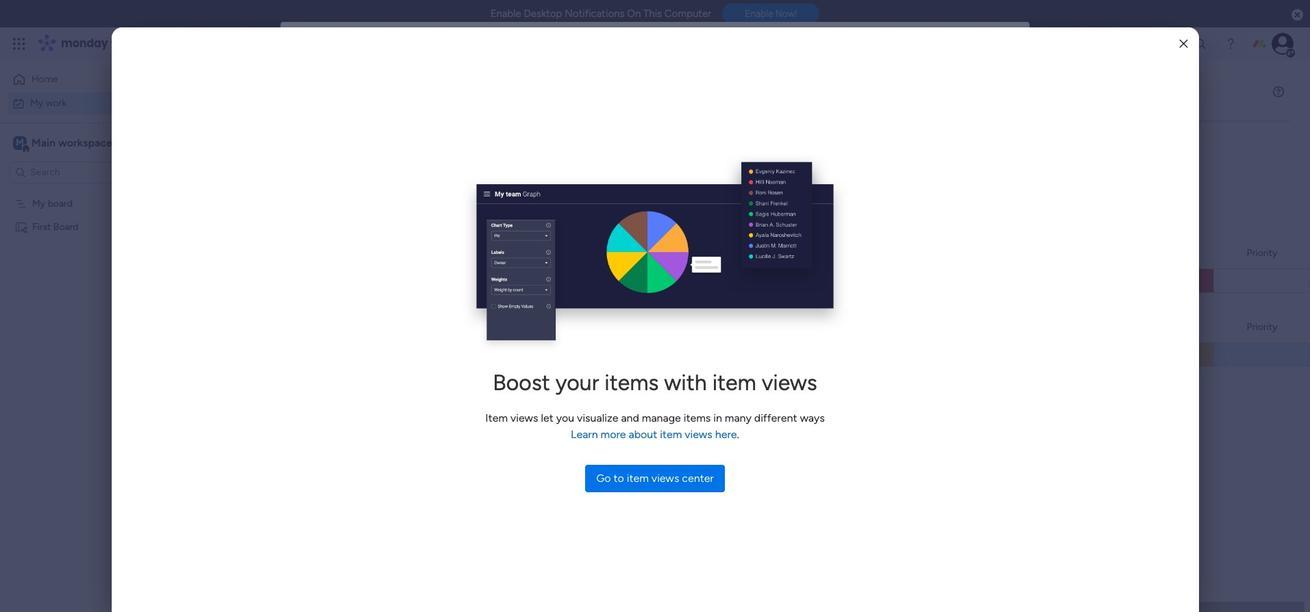 Task type: locate. For each thing, give the bounding box(es) containing it.
item 1
[[723, 193, 750, 204], [723, 231, 750, 242], [723, 269, 750, 280]]

board down my board link
[[732, 321, 757, 333]]

1 horizontal spatial item
[[660, 428, 682, 441]]

2 horizontal spatial item
[[712, 370, 756, 396]]

notifications
[[565, 8, 625, 20]]

learn more about item views here link
[[571, 428, 737, 441]]

learn
[[571, 428, 598, 441]]

1 vertical spatial date
[[844, 269, 864, 280]]

item down manage
[[660, 428, 682, 441]]

dialog containing person
[[0, 0, 1310, 613]]

my board link
[[681, 269, 808, 294]]

item
[[712, 370, 756, 396], [660, 428, 682, 441], [627, 472, 649, 485]]

to-do
[[844, 277, 867, 287]]

3 1 from the top
[[745, 269, 750, 280]]

board right first
[[53, 221, 79, 233]]

main
[[32, 136, 56, 149]]

now!
[[776, 8, 797, 19]]

visualize
[[577, 412, 618, 425]]

1 vertical spatial 27m
[[671, 231, 690, 242]]

2 vertical spatial item
[[627, 472, 649, 485]]

working
[[481, 230, 516, 241], [1138, 349, 1173, 361]]

1 horizontal spatial board
[[699, 276, 724, 288]]

enable
[[490, 8, 521, 20], [745, 8, 773, 19]]

home
[[32, 73, 58, 85]]

27m for person
[[671, 231, 690, 242]]

item 1 for dapulse date column icon
[[723, 193, 750, 204]]

ways
[[800, 412, 825, 425]]

item
[[723, 193, 743, 204], [723, 231, 743, 242], [723, 269, 743, 280], [485, 412, 508, 425]]

0 horizontal spatial items
[[605, 370, 659, 396]]

priority
[[1247, 247, 1278, 259], [1247, 321, 1278, 333]]

on
[[519, 230, 529, 241], [1175, 349, 1186, 361]]

2 vertical spatial 27m
[[671, 269, 690, 280]]

0 vertical spatial 27m
[[671, 193, 690, 204]]

views left here
[[685, 428, 713, 441]]

1 horizontal spatial working
[[1138, 349, 1173, 361]]

0 horizontal spatial working on it
[[481, 230, 538, 241]]

working on it
[[481, 230, 538, 241], [1138, 349, 1195, 361]]

enable now!
[[745, 8, 797, 19]]

jacob simon image
[[1272, 33, 1294, 55]]

views up 'different'
[[762, 370, 817, 396]]

1 vertical spatial person
[[844, 231, 875, 242]]

first
[[32, 221, 51, 233]]

item up many
[[712, 370, 756, 396]]

dapulse close image
[[1292, 8, 1303, 22]]

items up and
[[605, 370, 659, 396]]

1 vertical spatial board
[[732, 247, 757, 259]]

main workspace
[[32, 136, 112, 149]]

person
[[737, 151, 766, 163], [844, 231, 875, 242]]

1
[[745, 193, 750, 204], [745, 231, 750, 242], [745, 269, 750, 280]]

person inside list box
[[844, 231, 875, 242]]

item inside item views let you visualize and manage items in many different ways learn more about item views here .
[[485, 412, 508, 425]]

you
[[556, 412, 574, 425]]

0 horizontal spatial item
[[627, 472, 649, 485]]

1 horizontal spatial enable
[[745, 8, 773, 19]]

1 1 from the top
[[745, 193, 750, 204]]

work
[[111, 36, 135, 51], [46, 97, 67, 109]]

many
[[725, 412, 752, 425]]

work down home
[[46, 97, 67, 109]]

1 vertical spatial on
[[1175, 349, 1186, 361]]

my inside button
[[30, 97, 43, 109]]

working on it inside dialog
[[481, 230, 538, 241]]

0 horizontal spatial on
[[519, 230, 529, 241]]

0 vertical spatial my
[[30, 97, 43, 109]]

0 vertical spatial 1
[[745, 193, 750, 204]]

1 vertical spatial work
[[46, 97, 67, 109]]

my board
[[32, 198, 73, 209], [683, 276, 724, 288]]

0 vertical spatial items
[[605, 370, 659, 396]]

0 vertical spatial item
[[712, 370, 756, 396]]

person button
[[715, 146, 774, 168]]

to
[[614, 472, 624, 485]]

your
[[556, 370, 599, 396]]

0 vertical spatial board
[[48, 198, 73, 209]]

1 horizontal spatial items
[[684, 412, 711, 425]]

nov
[[509, 266, 525, 277]]

enable left 'now!' on the top
[[745, 8, 773, 19]]

my board inside list box
[[32, 198, 73, 209]]

items
[[605, 370, 659, 396], [684, 412, 711, 425]]

my
[[30, 97, 43, 109], [32, 198, 45, 209], [683, 276, 696, 288]]

my work button
[[8, 92, 147, 114]]

3 27m from the top
[[671, 269, 690, 280]]

0 horizontal spatial list box
[[0, 189, 175, 424]]

0 vertical spatial item 1
[[723, 193, 750, 204]]

1 horizontal spatial person
[[844, 231, 875, 242]]

1 vertical spatial item
[[660, 428, 682, 441]]

0 vertical spatial priority
[[1247, 247, 1278, 259]]

0 horizontal spatial it
[[532, 230, 538, 241]]

2 vertical spatial item 1
[[723, 269, 750, 280]]

2 vertical spatial 1
[[745, 269, 750, 280]]

item inside item views let you visualize and manage items in many different ways learn more about item views here .
[[660, 428, 682, 441]]

1 vertical spatial my
[[32, 198, 45, 209]]

item views let you visualize and manage items in many different ways learn more about item views here .
[[485, 412, 825, 441]]

date for dapulse date column image
[[844, 269, 864, 280]]

item right to
[[627, 472, 649, 485]]

work inside button
[[46, 97, 67, 109]]

1 item 1 from the top
[[723, 193, 750, 204]]

date right dapulse date column icon
[[844, 193, 864, 204]]

0 horizontal spatial enable
[[490, 8, 521, 20]]

enable left desktop
[[490, 8, 521, 20]]

option
[[0, 191, 175, 194]]

0 horizontal spatial working
[[481, 230, 516, 241]]

0 vertical spatial work
[[111, 36, 135, 51]]

0 vertical spatial working on it
[[481, 230, 538, 241]]

0 vertical spatial it
[[532, 230, 538, 241]]

3 item 1 from the top
[[723, 269, 750, 280]]

0 horizontal spatial work
[[46, 97, 67, 109]]

work for monday
[[111, 36, 135, 51]]

0 vertical spatial on
[[519, 230, 529, 241]]

27m
[[671, 193, 690, 204], [671, 231, 690, 242], [671, 269, 690, 280]]

date right dapulse date column image
[[844, 269, 864, 280]]

person inside popup button
[[737, 151, 766, 163]]

1 27m from the top
[[671, 193, 690, 204]]

0 horizontal spatial my board
[[32, 198, 73, 209]]

home button
[[8, 69, 147, 90]]

0 vertical spatial my board
[[32, 198, 73, 209]]

2 27m from the top
[[671, 231, 690, 242]]

it
[[532, 230, 538, 241], [1189, 349, 1195, 361]]

1 vertical spatial working on it
[[1138, 349, 1195, 361]]

views
[[762, 370, 817, 396], [511, 412, 538, 425], [685, 428, 713, 441], [652, 472, 679, 485]]

1 horizontal spatial working on it
[[1138, 349, 1195, 361]]

1 horizontal spatial work
[[111, 36, 135, 51]]

2 vertical spatial my
[[683, 276, 696, 288]]

dialog
[[0, 0, 1310, 613]]

2 vertical spatial board
[[732, 321, 757, 333]]

management
[[138, 36, 213, 51]]

monday work management
[[61, 36, 213, 51]]

with
[[664, 370, 707, 396]]

2 date from the top
[[844, 269, 864, 280]]

1 horizontal spatial on
[[1175, 349, 1186, 361]]

views left "let"
[[511, 412, 538, 425]]

select product image
[[12, 37, 26, 51]]

0 vertical spatial person
[[737, 151, 766, 163]]

1 vertical spatial priority
[[1247, 321, 1278, 333]]

item 1 for dapulse date column image
[[723, 269, 750, 280]]

views left the center at the bottom of the page
[[652, 472, 679, 485]]

1 horizontal spatial my board
[[683, 276, 724, 288]]

boost
[[493, 370, 550, 396]]

board
[[53, 221, 79, 233], [732, 247, 757, 259], [732, 321, 757, 333]]

board
[[48, 198, 73, 209], [699, 276, 724, 288]]

date
[[844, 193, 864, 204], [844, 269, 864, 280]]

do
[[857, 277, 867, 287]]

items left the in
[[684, 412, 711, 425]]

board up my board link
[[732, 247, 757, 259]]

1 date from the top
[[844, 193, 864, 204]]

enable for enable now!
[[745, 8, 773, 19]]

1 vertical spatial items
[[684, 412, 711, 425]]

dapulse date column image
[[831, 191, 840, 206]]

enable inside button
[[745, 8, 773, 19]]

boost your items with item views
[[493, 370, 817, 396]]

0 vertical spatial working
[[481, 230, 516, 241]]

work right monday on the left of the page
[[111, 36, 135, 51]]

1 vertical spatial my board
[[683, 276, 724, 288]]

1 horizontal spatial list box
[[649, 179, 1007, 294]]

0 vertical spatial board
[[53, 221, 79, 233]]

let
[[541, 412, 554, 425]]

list box containing my board
[[0, 189, 175, 424]]

shareable board image
[[14, 220, 27, 233]]

1 vertical spatial item 1
[[723, 231, 750, 242]]

0 horizontal spatial board
[[48, 198, 73, 209]]

1 vertical spatial 1
[[745, 231, 750, 242]]

1 vertical spatial it
[[1189, 349, 1195, 361]]

list box
[[649, 179, 1007, 294], [0, 189, 175, 424]]

0 vertical spatial date
[[844, 193, 864, 204]]

0 horizontal spatial person
[[737, 151, 766, 163]]



Task type: describe. For each thing, give the bounding box(es) containing it.
1 vertical spatial working
[[1138, 349, 1173, 361]]

v2 multiple person column image
[[831, 230, 840, 244]]

here
[[715, 428, 737, 441]]

19
[[498, 266, 507, 277]]

first board
[[32, 221, 79, 233]]

enable for enable desktop notifications on this computer
[[490, 8, 521, 20]]

work for my
[[46, 97, 67, 109]]

go to item views center
[[596, 472, 714, 485]]

workspace image
[[13, 135, 27, 150]]

my work
[[30, 97, 67, 109]]

go to item views center button
[[585, 465, 725, 493]]

Search in workspace field
[[29, 164, 114, 180]]

desktop
[[524, 8, 562, 20]]

2 item 1 from the top
[[723, 231, 750, 242]]

on
[[627, 8, 641, 20]]

m
[[16, 137, 24, 148]]

list box containing 27m
[[649, 179, 1007, 294]]

this
[[643, 8, 662, 20]]

1 horizontal spatial it
[[1189, 349, 1195, 361]]

1 for dapulse date column image
[[745, 269, 750, 280]]

items inside item views let you visualize and manage items in many different ways learn more about item views here .
[[684, 412, 711, 425]]

dapulse x slim image
[[1180, 39, 1188, 49]]

center
[[682, 472, 714, 485]]

1 for dapulse date column icon
[[745, 193, 750, 204]]

my inside list box
[[32, 198, 45, 209]]

different
[[754, 412, 797, 425]]

2 1 from the top
[[745, 231, 750, 242]]

1 priority from the top
[[1247, 247, 1278, 259]]

computer
[[665, 8, 711, 20]]

27m for date
[[671, 269, 690, 280]]

in
[[714, 412, 722, 425]]

.
[[737, 428, 739, 441]]

views inside 'button'
[[652, 472, 679, 485]]

and
[[621, 412, 639, 425]]

monday
[[61, 36, 108, 51]]

19 nov
[[498, 266, 525, 277]]

manage
[[642, 412, 681, 425]]

workspace selection element
[[13, 135, 114, 152]]

1 image
[[1110, 28, 1122, 44]]

about
[[629, 428, 657, 441]]

go
[[596, 472, 611, 485]]

date for dapulse date column icon
[[844, 193, 864, 204]]

2 priority from the top
[[1247, 321, 1278, 333]]

search everything image
[[1194, 37, 1207, 51]]

to-
[[844, 277, 857, 287]]

more
[[601, 428, 626, 441]]

workspace
[[58, 136, 112, 149]]

dapulse date column image
[[831, 268, 840, 282]]

enable now! button
[[722, 4, 820, 24]]

item inside 'button'
[[627, 472, 649, 485]]

help image
[[1224, 37, 1238, 51]]

Filter dashboard by text search field
[[202, 137, 331, 159]]

1 vertical spatial board
[[699, 276, 724, 288]]

enable desktop notifications on this computer
[[490, 8, 711, 20]]



Task type: vqa. For each thing, say whether or not it's contained in the screenshot.
select product image
yes



